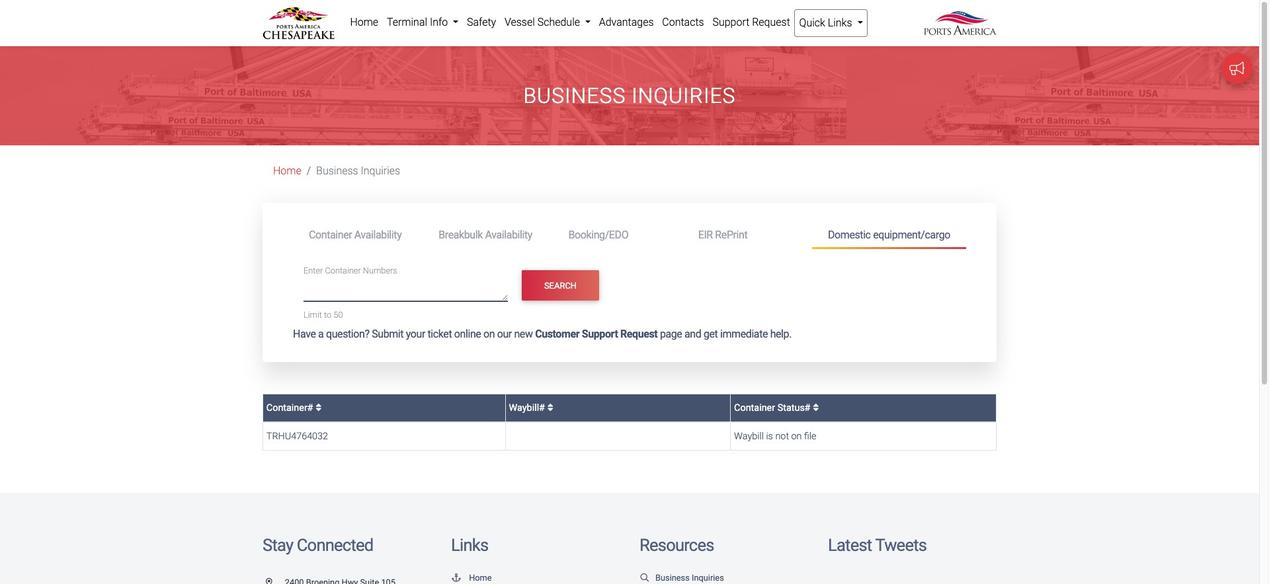 Task type: locate. For each thing, give the bounding box(es) containing it.
help.
[[771, 328, 792, 341]]

on left our
[[484, 328, 495, 341]]

1 vertical spatial home link
[[273, 165, 302, 178]]

sort image for container#
[[316, 404, 322, 413]]

0 vertical spatial on
[[484, 328, 495, 341]]

safety link
[[463, 9, 501, 36]]

vessel
[[505, 16, 535, 28]]

domestic equipment/cargo
[[828, 229, 951, 241]]

immediate
[[721, 328, 768, 341]]

0 horizontal spatial links
[[451, 536, 489, 556]]

sort image right status#
[[814, 404, 819, 413]]

booking/edo
[[569, 229, 629, 241]]

breakbulk availability
[[439, 229, 533, 241]]

2 sort image from the left
[[814, 404, 819, 413]]

sort image up 'trhu4764032'
[[316, 404, 322, 413]]

waybill#
[[509, 403, 548, 414]]

availability up numbers
[[355, 229, 402, 241]]

availability
[[355, 229, 402, 241], [485, 229, 533, 241]]

1 availability from the left
[[355, 229, 402, 241]]

0 vertical spatial home
[[350, 16, 379, 28]]

quick
[[800, 17, 826, 29]]

1 horizontal spatial home
[[350, 16, 379, 28]]

sort image inside the container# link
[[316, 404, 322, 413]]

0 vertical spatial home link
[[346, 9, 383, 36]]

support
[[713, 16, 750, 28], [582, 328, 618, 341]]

container right enter
[[325, 266, 361, 276]]

waybill
[[735, 431, 764, 442]]

links
[[828, 17, 853, 29], [451, 536, 489, 556]]

status#
[[778, 403, 811, 414]]

container inside container availability link
[[309, 229, 352, 241]]

1 horizontal spatial sort image
[[814, 404, 819, 413]]

1 vertical spatial inquiries
[[361, 165, 400, 178]]

0 horizontal spatial sort image
[[316, 404, 322, 413]]

container up waybill
[[735, 403, 776, 414]]

0 horizontal spatial support
[[582, 328, 618, 341]]

terminal info
[[387, 16, 451, 28]]

support right contacts
[[713, 16, 750, 28]]

container status# link
[[735, 403, 819, 414]]

2 vertical spatial container
[[735, 403, 776, 414]]

numbers
[[363, 266, 398, 276]]

container#
[[267, 403, 316, 414]]

map marker alt image
[[266, 580, 283, 585]]

home
[[350, 16, 379, 28], [273, 165, 302, 178], [469, 574, 492, 584]]

quick links
[[800, 17, 855, 29]]

0 horizontal spatial home link
[[273, 165, 302, 178]]

0 vertical spatial container
[[309, 229, 352, 241]]

inquiries
[[632, 84, 736, 109], [361, 165, 400, 178], [692, 574, 724, 584]]

container for container status#
[[735, 403, 776, 414]]

eir reprint link
[[683, 223, 813, 248]]

2 vertical spatial home
[[469, 574, 492, 584]]

contacts
[[663, 16, 705, 28]]

have a question? submit your ticket online on our new customer support request page and get immediate help.
[[293, 328, 792, 341]]

sort image
[[316, 404, 322, 413], [814, 404, 819, 413]]

sort image for container status#
[[814, 404, 819, 413]]

1 horizontal spatial availability
[[485, 229, 533, 241]]

support right customer
[[582, 328, 618, 341]]

sort image inside container status# link
[[814, 404, 819, 413]]

terminal info link
[[383, 9, 463, 36]]

breakbulk
[[439, 229, 483, 241]]

customer
[[535, 328, 580, 341]]

schedule
[[538, 16, 580, 28]]

2 horizontal spatial home link
[[451, 574, 492, 584]]

terminal
[[387, 16, 428, 28]]

1 vertical spatial request
[[621, 328, 658, 341]]

1 sort image from the left
[[316, 404, 322, 413]]

0 horizontal spatial availability
[[355, 229, 402, 241]]

1 vertical spatial business
[[316, 165, 358, 178]]

safety
[[467, 16, 496, 28]]

2 vertical spatial business
[[656, 574, 690, 584]]

booking/edo link
[[553, 223, 683, 248]]

waybill# link
[[509, 403, 554, 414]]

on
[[484, 328, 495, 341], [792, 431, 802, 442]]

sort image
[[548, 404, 554, 413]]

request
[[753, 16, 791, 28], [621, 328, 658, 341]]

1 vertical spatial on
[[792, 431, 802, 442]]

2 availability from the left
[[485, 229, 533, 241]]

vessel schedule
[[505, 16, 583, 28]]

Enter Container Numbers text field
[[304, 279, 508, 302]]

a
[[318, 328, 324, 341]]

0 vertical spatial links
[[828, 17, 853, 29]]

container
[[309, 229, 352, 241], [325, 266, 361, 276], [735, 403, 776, 414]]

1 horizontal spatial links
[[828, 17, 853, 29]]

links up anchor image
[[451, 536, 489, 556]]

search image
[[640, 575, 651, 584]]

1 horizontal spatial home link
[[346, 9, 383, 36]]

2 horizontal spatial home
[[469, 574, 492, 584]]

0 horizontal spatial request
[[621, 328, 658, 341]]

container for container availability
[[309, 229, 352, 241]]

1 horizontal spatial support
[[713, 16, 750, 28]]

2 horizontal spatial business
[[656, 574, 690, 584]]

availability right the breakbulk
[[485, 229, 533, 241]]

1 vertical spatial home
[[273, 165, 302, 178]]

request left quick on the right top of the page
[[753, 16, 791, 28]]

on left file
[[792, 431, 802, 442]]

to
[[324, 310, 332, 320]]

and
[[685, 328, 702, 341]]

0 vertical spatial request
[[753, 16, 791, 28]]

request left page
[[621, 328, 658, 341]]

advantages link
[[595, 9, 658, 36]]

0 vertical spatial business inquiries
[[524, 84, 736, 109]]

container up enter
[[309, 229, 352, 241]]

breakbulk availability link
[[423, 223, 553, 248]]

search
[[545, 281, 577, 291]]

business inquiries
[[524, 84, 736, 109], [316, 165, 400, 178], [656, 574, 724, 584]]

links right quick on the right top of the page
[[828, 17, 853, 29]]

1 horizontal spatial business
[[524, 84, 626, 109]]

1 vertical spatial links
[[451, 536, 489, 556]]

2 vertical spatial home link
[[451, 574, 492, 584]]

business
[[524, 84, 626, 109], [316, 165, 358, 178], [656, 574, 690, 584]]

home link
[[346, 9, 383, 36], [273, 165, 302, 178], [451, 574, 492, 584]]

0 vertical spatial support
[[713, 16, 750, 28]]

0 horizontal spatial home
[[273, 165, 302, 178]]

1 vertical spatial business inquiries
[[316, 165, 400, 178]]



Task type: describe. For each thing, give the bounding box(es) containing it.
info
[[430, 16, 448, 28]]

contacts link
[[658, 9, 709, 36]]

eir reprint
[[699, 229, 748, 241]]

limit to 50
[[304, 310, 343, 320]]

online
[[454, 328, 481, 341]]

connected
[[297, 536, 373, 556]]

stay connected
[[263, 536, 373, 556]]

have
[[293, 328, 316, 341]]

question?
[[326, 328, 370, 341]]

availability for breakbulk availability
[[485, 229, 533, 241]]

0 vertical spatial inquiries
[[632, 84, 736, 109]]

50
[[334, 310, 343, 320]]

anchor image
[[451, 575, 462, 584]]

resources
[[640, 536, 714, 556]]

domestic equipment/cargo link
[[813, 223, 967, 250]]

enter container numbers
[[304, 266, 398, 276]]

availability for container availability
[[355, 229, 402, 241]]

enter
[[304, 266, 323, 276]]

1 vertical spatial support
[[582, 328, 618, 341]]

not
[[776, 431, 789, 442]]

latest tweets
[[829, 536, 927, 556]]

reprint
[[716, 229, 748, 241]]

customer support request link
[[535, 328, 658, 341]]

eir
[[699, 229, 713, 241]]

equipment/cargo
[[874, 229, 951, 241]]

limit
[[304, 310, 322, 320]]

advantages
[[599, 16, 654, 28]]

links inside 'link'
[[828, 17, 853, 29]]

search button
[[522, 271, 600, 301]]

stay
[[263, 536, 293, 556]]

page
[[660, 328, 683, 341]]

domestic
[[828, 229, 871, 241]]

your
[[406, 328, 425, 341]]

2 vertical spatial inquiries
[[692, 574, 724, 584]]

vessel schedule link
[[501, 9, 595, 36]]

1 vertical spatial container
[[325, 266, 361, 276]]

0 vertical spatial business
[[524, 84, 626, 109]]

container availability
[[309, 229, 402, 241]]

container# link
[[267, 403, 322, 414]]

is
[[767, 431, 774, 442]]

business inquiries link
[[640, 574, 724, 584]]

support request link
[[709, 9, 795, 36]]

0 horizontal spatial business
[[316, 165, 358, 178]]

support request
[[713, 16, 791, 28]]

trhu4764032
[[267, 431, 328, 442]]

ticket
[[428, 328, 452, 341]]

new
[[514, 328, 533, 341]]

container status#
[[735, 403, 814, 414]]

get
[[704, 328, 718, 341]]

2 vertical spatial business inquiries
[[656, 574, 724, 584]]

file
[[805, 431, 817, 442]]

container availability link
[[293, 223, 423, 248]]

submit
[[372, 328, 404, 341]]

1 horizontal spatial request
[[753, 16, 791, 28]]

quick links link
[[795, 9, 868, 37]]

our
[[497, 328, 512, 341]]

0 horizontal spatial on
[[484, 328, 495, 341]]

latest
[[829, 536, 872, 556]]

support inside support request link
[[713, 16, 750, 28]]

waybill is not on file
[[735, 431, 817, 442]]

1 horizontal spatial on
[[792, 431, 802, 442]]

tweets
[[876, 536, 927, 556]]



Task type: vqa. For each thing, say whether or not it's contained in the screenshot.
the bottom Choose
no



